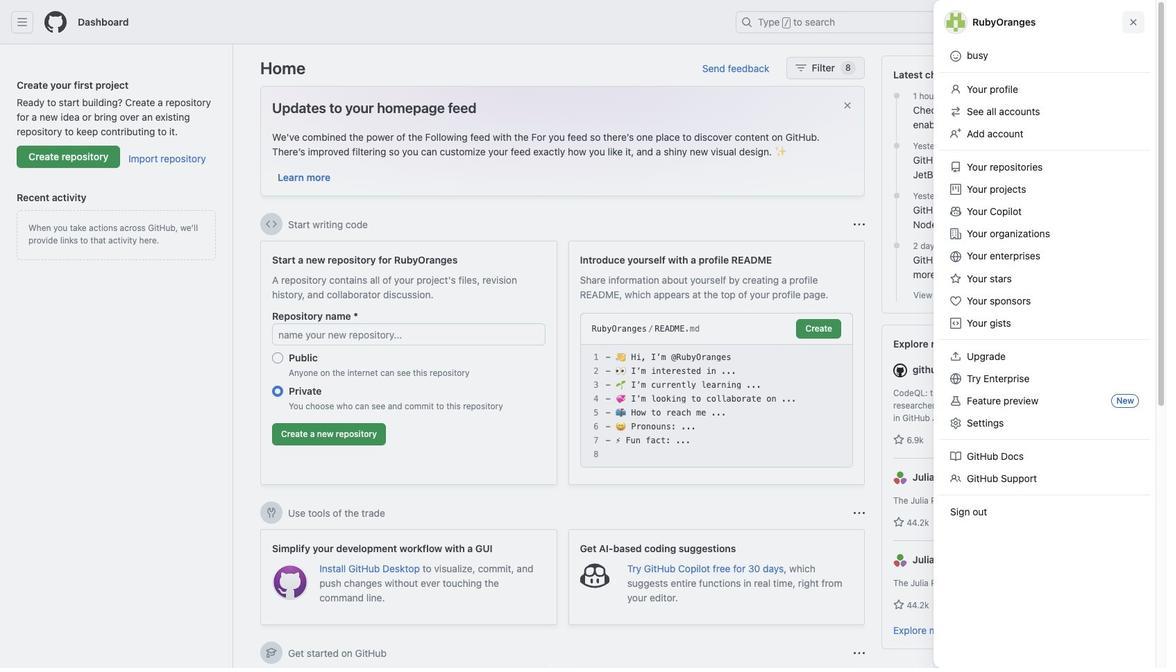 Task type: vqa. For each thing, say whether or not it's contained in the screenshot.
Remove
no



Task type: locate. For each thing, give the bounding box(es) containing it.
dot fill image
[[891, 140, 903, 151], [891, 240, 903, 251]]

0 vertical spatial dot fill image
[[891, 90, 903, 101]]

star image
[[894, 435, 905, 446], [894, 517, 905, 529]]

1 vertical spatial dot fill image
[[891, 240, 903, 251]]

1 dot fill image from the top
[[891, 90, 903, 101]]

2 dot fill image from the top
[[891, 190, 903, 201]]

1 vertical spatial dot fill image
[[891, 190, 903, 201]]

0 vertical spatial star image
[[894, 435, 905, 446]]

2 star image from the top
[[894, 517, 905, 529]]

0 vertical spatial dot fill image
[[891, 140, 903, 151]]

1 vertical spatial star image
[[894, 517, 905, 529]]

dot fill image
[[891, 90, 903, 101], [891, 190, 903, 201]]

homepage image
[[44, 11, 67, 33]]

explore repositories navigation
[[882, 325, 1129, 650]]

command palette image
[[963, 17, 974, 28]]



Task type: describe. For each thing, give the bounding box(es) containing it.
account element
[[0, 44, 233, 669]]

1 star image from the top
[[894, 435, 905, 446]]

1 dot fill image from the top
[[891, 140, 903, 151]]

explore element
[[882, 56, 1129, 669]]

star image
[[894, 600, 905, 611]]

plus image
[[1003, 17, 1014, 28]]

2 dot fill image from the top
[[891, 240, 903, 251]]

triangle down image
[[1017, 16, 1028, 27]]



